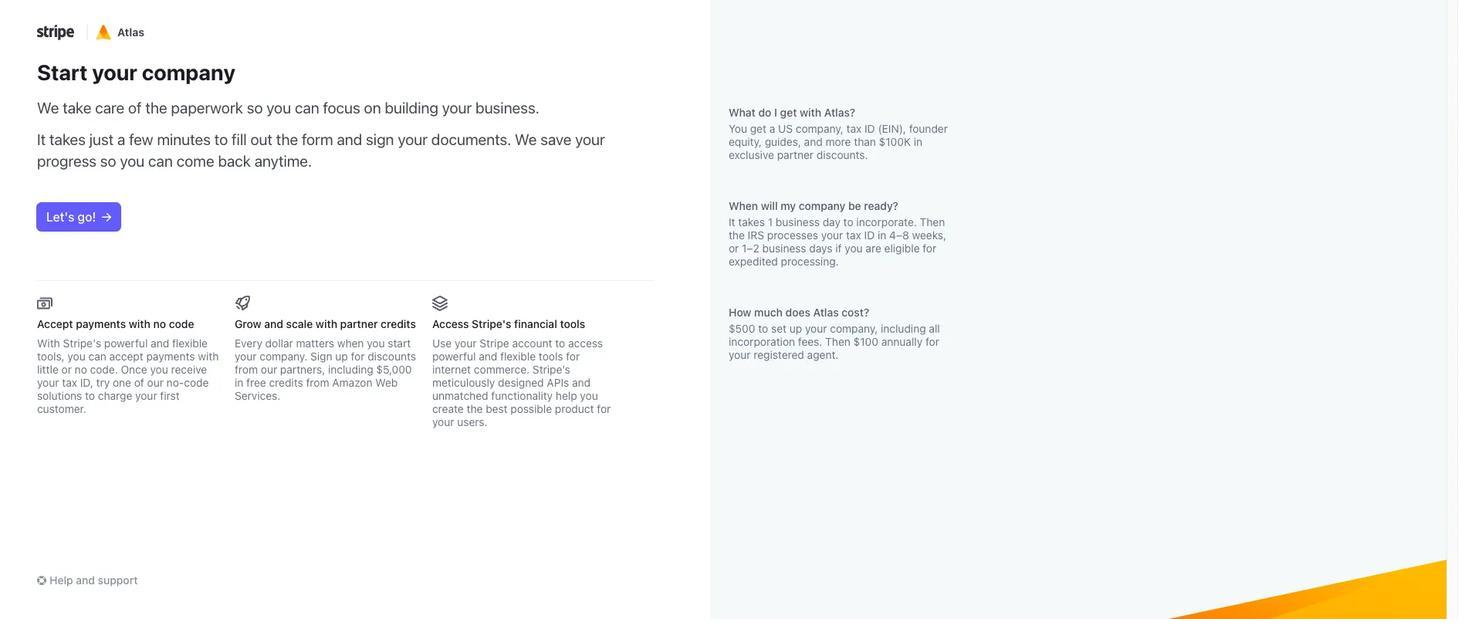 Task type: vqa. For each thing, say whether or not it's contained in the screenshot.
Let's
yes



Task type: describe. For each thing, give the bounding box(es) containing it.
up inside grow and scale with partner credits every dollar matters when you start your company. sign up for discounts from our partners, including $5,000 in free credits from amazon web services.
[[335, 350, 348, 363]]

with up accept
[[129, 317, 150, 330]]

anytime.
[[254, 152, 312, 170]]

to inside "access stripe's financial tools use your stripe account to access powerful and flexible tools for internet commerce. stripe's meticulously designed apis and unmatched functionality help you create the best possible product for your users."
[[555, 337, 565, 350]]

you up out at the left top of the page
[[267, 99, 291, 117]]

you right tools, at the bottom left of the page
[[67, 350, 85, 363]]

2 horizontal spatial can
[[295, 99, 319, 117]]

in inside grow and scale with partner credits every dollar matters when you start your company. sign up for discounts from our partners, including $5,000 in free credits from amazon web services.
[[235, 376, 243, 389]]

much
[[754, 306, 783, 319]]

my
[[781, 199, 796, 212]]

once
[[121, 363, 147, 376]]

it takes just a few minutes to fill out the form and sign your documents. we save your progress so you can come back anytime.
[[37, 130, 605, 170]]

matters
[[296, 337, 334, 350]]

progress
[[37, 152, 96, 170]]

accept
[[109, 350, 143, 363]]

0 vertical spatial code
[[169, 317, 194, 330]]

what do i get with atlas? you get a us company, tax id (ein), founder equity, guides, and more than $100k in exclusive partner discounts.
[[729, 106, 948, 161]]

0 horizontal spatial get
[[750, 122, 766, 135]]

with
[[37, 337, 60, 350]]

financial
[[514, 317, 557, 330]]

out
[[250, 130, 272, 148]]

in inside the what do i get with atlas? you get a us company, tax id (ein), founder equity, guides, and more than $100k in exclusive partner discounts.
[[914, 135, 923, 148]]

product
[[555, 402, 594, 415]]

takes inside when will my company be ready? it takes 1 business day to incorporate. then the irs processes your tax id in 4–8 weeks, or 1–2 business days if you are eligible for expedited processing.
[[738, 215, 765, 228]]

incorporation
[[729, 335, 795, 348]]

1 vertical spatial no
[[75, 363, 87, 376]]

flexible inside accept payments with no code with stripe's powerful and flexible tools, you can accept payments with little or no code. once you receive your tax id, try one of our no-code solutions to charge your first customer.
[[172, 337, 208, 350]]

amazon
[[332, 376, 372, 389]]

to inside when will my company be ready? it takes 1 business day to incorporate. then the irs processes your tax id in 4–8 weeks, or 1–2 business days if you are eligible for expedited processing.
[[843, 215, 853, 228]]

apis
[[547, 376, 569, 389]]

id inside the what do i get with atlas? you get a us company, tax id (ein), founder equity, guides, and more than $100k in exclusive partner discounts.
[[865, 122, 875, 135]]

services.
[[235, 389, 280, 402]]

save
[[540, 130, 571, 148]]

dollar
[[265, 337, 293, 350]]

flexible inside "access stripe's financial tools use your stripe account to access powerful and flexible tools for internet commerce. stripe's meticulously designed apis and unmatched functionality help you create the best possible product for your users."
[[500, 350, 536, 363]]

code.
[[90, 363, 118, 376]]

and up meticulously
[[479, 350, 497, 363]]

your right save
[[575, 130, 605, 148]]

then inside 'how much does atlas cost? $500 to set up your company, including all incorporation fees. then $100 annually for your registered agent.'
[[825, 335, 850, 348]]

including inside 'how much does atlas cost? $500 to set up your company, including all incorporation fees. then $100 annually for your registered agent.'
[[881, 322, 926, 335]]

try
[[96, 376, 110, 389]]

help and support link
[[37, 573, 655, 588]]

your left users.
[[432, 415, 454, 428]]

or inside accept payments with no code with stripe's powerful and flexible tools, you can accept payments with little or no code. once you receive your tax id, try one of our no-code solutions to charge your first customer.
[[61, 363, 72, 376]]

meticulously
[[432, 376, 495, 389]]

powerful inside "access stripe's financial tools use your stripe account to access powerful and flexible tools for internet commerce. stripe's meticulously designed apis and unmatched functionality help you create the best possible product for your users."
[[432, 350, 476, 363]]

let's go!
[[46, 210, 96, 224]]

take
[[63, 99, 91, 117]]

and inside grow and scale with partner credits every dollar matters when you start your company. sign up for discounts from our partners, including $5,000 in free credits from amazon web services.
[[264, 317, 283, 330]]

you right once
[[150, 363, 168, 376]]

what
[[729, 106, 756, 119]]

ready?
[[864, 199, 898, 212]]

atlas?
[[824, 106, 855, 119]]

company.
[[260, 350, 307, 363]]

partner inside grow and scale with partner credits every dollar matters when you start your company. sign up for discounts from our partners, including $5,000 in free credits from amazon web services.
[[340, 317, 378, 330]]

your up care at the left top
[[92, 59, 137, 85]]

internet
[[432, 363, 471, 376]]

your inside grow and scale with partner credits every dollar matters when you start your company. sign up for discounts from our partners, including $5,000 in free credits from amazon web services.
[[235, 350, 257, 363]]

the up the few
[[145, 99, 167, 117]]

discounts.
[[817, 148, 868, 161]]

tax inside accept payments with no code with stripe's powerful and flexible tools, you can accept payments with little or no code. once you receive your tax id, try one of our no-code solutions to charge your first customer.
[[62, 376, 77, 389]]

account
[[512, 337, 552, 350]]

your up documents. on the top
[[442, 99, 472, 117]]

$500
[[729, 322, 755, 335]]

come
[[177, 152, 214, 170]]

business.
[[476, 99, 539, 117]]

users.
[[457, 415, 487, 428]]

cost?
[[842, 306, 869, 319]]

a inside the what do i get with atlas? you get a us company, tax id (ein), founder equity, guides, and more than $100k in exclusive partner discounts.
[[769, 122, 775, 135]]

help and support
[[49, 574, 138, 587]]

paperwork
[[171, 99, 243, 117]]

possible
[[510, 402, 552, 415]]

$100
[[853, 335, 878, 348]]

to inside it takes just a few minutes to fill out the form and sign your documents. we save your progress so you can come back anytime.
[[214, 130, 228, 148]]

our inside accept payments with no code with stripe's powerful and flexible tools, you can accept payments with little or no code. once you receive your tax id, try one of our no-code solutions to charge your first customer.
[[147, 376, 164, 389]]

svg image
[[102, 213, 111, 222]]

focus
[[323, 99, 360, 117]]

accept payments with no code with stripe's powerful and flexible tools, you can accept payments with little or no code. once you receive your tax id, try one of our no-code solutions to charge your first customer.
[[37, 317, 219, 415]]

stripe image
[[37, 25, 74, 40]]

your down tools, at the bottom left of the page
[[37, 376, 59, 389]]

you inside grow and scale with partner credits every dollar matters when you start your company. sign up for discounts from our partners, including $5,000 in free credits from amazon web services.
[[367, 337, 385, 350]]

back
[[218, 152, 251, 170]]

with inside grow and scale with partner credits every dollar matters when you start your company. sign up for discounts from our partners, including $5,000 in free credits from amazon web services.
[[316, 317, 337, 330]]

let's go! button
[[37, 203, 121, 231]]

guides,
[[765, 135, 801, 148]]

functionality
[[491, 389, 553, 402]]

up inside 'how much does atlas cost? $500 to set up your company, including all incorporation fees. then $100 annually for your registered agent.'
[[789, 322, 802, 335]]

company, for cost?
[[830, 322, 878, 335]]

your left first on the left bottom of page
[[135, 389, 157, 402]]

grow and scale with partner credits every dollar matters when you start your company. sign up for discounts from our partners, including $5,000 in free credits from amazon web services.
[[235, 317, 416, 402]]

stripe's inside accept payments with no code with stripe's powerful and flexible tools, you can accept payments with little or no code. once you receive your tax id, try one of our no-code solutions to charge your first customer.
[[63, 337, 101, 350]]

you
[[729, 122, 747, 135]]

access
[[568, 337, 603, 350]]

of inside accept payments with no code with stripe's powerful and flexible tools, you can accept payments with little or no code. once you receive your tax id, try one of our no-code solutions to charge your first customer.
[[134, 376, 144, 389]]

partner inside the what do i get with atlas? you get a us company, tax id (ein), founder equity, guides, and more than $100k in exclusive partner discounts.
[[777, 148, 814, 161]]

1–2
[[742, 242, 759, 255]]

set
[[771, 322, 787, 335]]

irs
[[748, 228, 764, 242]]

when
[[337, 337, 364, 350]]

your inside when will my company be ready? it takes 1 business day to incorporate. then the irs processes your tax id in 4–8 weeks, or 1–2 business days if you are eligible for expedited processing.
[[821, 228, 843, 242]]

go!
[[78, 210, 96, 224]]

no-
[[166, 376, 184, 389]]

1 vertical spatial tools
[[539, 350, 563, 363]]

1 vertical spatial code
[[184, 376, 209, 389]]

powerful inside accept payments with no code with stripe's powerful and flexible tools, you can accept payments with little or no code. once you receive your tax id, try one of our no-code solutions to charge your first customer.
[[104, 337, 148, 350]]

stripe's inside "access stripe's financial tools use your stripe account to access powerful and flexible tools for internet commerce. stripe's meticulously designed apis and unmatched functionality help you create the best possible product for your users."
[[472, 317, 511, 330]]

few
[[129, 130, 153, 148]]

atlas inside 'how much does atlas cost? $500 to set up your company, including all incorporation fees. then $100 annually for your registered agent.'
[[813, 306, 839, 319]]

1 horizontal spatial get
[[780, 106, 797, 119]]

scale
[[286, 317, 313, 330]]

in inside when will my company be ready? it takes 1 business day to incorporate. then the irs processes your tax id in 4–8 weeks, or 1–2 business days if you are eligible for expedited processing.
[[878, 228, 886, 242]]

and right apis
[[572, 376, 591, 389]]

days
[[809, 242, 832, 255]]

tools,
[[37, 350, 65, 363]]

us
[[778, 122, 793, 135]]

incorporate.
[[856, 215, 917, 228]]

company inside when will my company be ready? it takes 1 business day to incorporate. then the irs processes your tax id in 4–8 weeks, or 1–2 business days if you are eligible for expedited processing.
[[799, 199, 845, 212]]

annually
[[881, 335, 923, 348]]

agent.
[[807, 348, 839, 361]]

weeks,
[[912, 228, 946, 242]]

you inside when will my company be ready? it takes 1 business day to incorporate. then the irs processes your tax id in 4–8 weeks, or 1–2 business days if you are eligible for expedited processing.
[[845, 242, 863, 255]]

to inside 'how much does atlas cost? $500 to set up your company, including all incorporation fees. then $100 annually for your registered agent.'
[[758, 322, 768, 335]]

your right use
[[455, 337, 477, 350]]

then inside when will my company be ready? it takes 1 business day to incorporate. then the irs processes your tax id in 4–8 weeks, or 1–2 business days if you are eligible for expedited processing.
[[920, 215, 945, 228]]

grow
[[235, 317, 261, 330]]

your down does
[[805, 322, 827, 335]]

registered
[[754, 348, 804, 361]]

help
[[556, 389, 577, 402]]

care
[[95, 99, 124, 117]]

the inside when will my company be ready? it takes 1 business day to incorporate. then the irs processes your tax id in 4–8 weeks, or 1–2 business days if you are eligible for expedited processing.
[[729, 228, 745, 242]]

for inside 'how much does atlas cost? $500 to set up your company, including all incorporation fees. then $100 annually for your registered agent.'
[[925, 335, 939, 348]]

takes inside it takes just a few minutes to fill out the form and sign your documents. we save your progress so you can come back anytime.
[[49, 130, 86, 148]]



Task type: locate. For each thing, give the bounding box(es) containing it.
1 horizontal spatial stripe's
[[472, 317, 511, 330]]

to inside accept payments with no code with stripe's powerful and flexible tools, you can accept payments with little or no code. once you receive your tax id, try one of our no-code solutions to charge your first customer.
[[85, 389, 95, 402]]

1 horizontal spatial including
[[881, 322, 926, 335]]

day
[[823, 215, 841, 228]]

company, down cost?
[[830, 322, 878, 335]]

on
[[364, 99, 381, 117]]

can inside it takes just a few minutes to fill out the form and sign your documents. we save your progress so you can come back anytime.
[[148, 152, 173, 170]]

business down 1
[[762, 242, 806, 255]]

solutions
[[37, 389, 82, 402]]

1 vertical spatial payments
[[146, 350, 195, 363]]

for right annually at bottom right
[[925, 335, 939, 348]]

0 vertical spatial company
[[142, 59, 235, 85]]

1
[[768, 215, 773, 228]]

of right one
[[134, 376, 144, 389]]

tax left id,
[[62, 376, 77, 389]]

company, inside the what do i get with atlas? you get a us company, tax id (ein), founder equity, guides, and more than $100k in exclusive partner discounts.
[[796, 122, 844, 135]]

it down 'when'
[[729, 215, 735, 228]]

company, down atlas?
[[796, 122, 844, 135]]

1 horizontal spatial up
[[789, 322, 802, 335]]

0 vertical spatial payments
[[76, 317, 126, 330]]

from down the every
[[235, 363, 258, 376]]

1 vertical spatial of
[[134, 376, 144, 389]]

no
[[153, 317, 166, 330], [75, 363, 87, 376]]

payments up no-
[[146, 350, 195, 363]]

of
[[128, 99, 142, 117], [134, 376, 144, 389]]

0 horizontal spatial it
[[37, 130, 46, 148]]

1 horizontal spatial or
[[729, 242, 739, 255]]

if
[[835, 242, 842, 255]]

company up day
[[799, 199, 845, 212]]

it up progress
[[37, 130, 46, 148]]

the up 'anytime.'
[[276, 130, 298, 148]]

your down $500
[[729, 348, 751, 361]]

first
[[160, 389, 180, 402]]

receive
[[171, 363, 207, 376]]

it inside when will my company be ready? it takes 1 business day to incorporate. then the irs processes your tax id in 4–8 weeks, or 1–2 business days if you are eligible for expedited processing.
[[729, 215, 735, 228]]

0 horizontal spatial flexible
[[172, 337, 208, 350]]

stripe's down accept
[[63, 337, 101, 350]]

0 horizontal spatial from
[[235, 363, 258, 376]]

use
[[432, 337, 452, 350]]

payments up accept
[[76, 317, 126, 330]]

expedited
[[729, 255, 778, 268]]

you right if
[[845, 242, 863, 255]]

1 horizontal spatial partner
[[777, 148, 814, 161]]

1 horizontal spatial can
[[148, 152, 173, 170]]

processing.
[[781, 255, 839, 268]]

0 vertical spatial we
[[37, 99, 59, 117]]

0 vertical spatial credits
[[381, 317, 416, 330]]

powerful up meticulously
[[432, 350, 476, 363]]

id left (ein),
[[865, 122, 875, 135]]

$100k
[[879, 135, 911, 148]]

to right day
[[843, 215, 853, 228]]

of right care at the left top
[[128, 99, 142, 117]]

0 horizontal spatial then
[[825, 335, 850, 348]]

equity,
[[729, 135, 762, 148]]

then right 4–8
[[920, 215, 945, 228]]

little
[[37, 363, 59, 376]]

unmatched
[[432, 389, 488, 402]]

support
[[98, 574, 138, 587]]

one
[[113, 376, 131, 389]]

sign
[[310, 350, 332, 363]]

up down does
[[789, 322, 802, 335]]

the inside "access stripe's financial tools use your stripe account to access powerful and flexible tools for internet commerce. stripe's meticulously designed apis and unmatched functionality help you create the best possible product for your users."
[[467, 402, 483, 415]]

stripe's up 'stripe'
[[472, 317, 511, 330]]

id inside when will my company be ready? it takes 1 business day to incorporate. then the irs processes your tax id in 4–8 weeks, or 1–2 business days if you are eligible for expedited processing.
[[864, 228, 875, 242]]

we left save
[[515, 130, 537, 148]]

fill
[[232, 130, 247, 148]]

for inside when will my company be ready? it takes 1 business day to incorporate. then the irs processes your tax id in 4–8 weeks, or 1–2 business days if you are eligible for expedited processing.
[[923, 242, 936, 255]]

0 horizontal spatial can
[[88, 350, 106, 363]]

flexible
[[172, 337, 208, 350], [500, 350, 536, 363]]

with up matters
[[316, 317, 337, 330]]

start
[[37, 59, 88, 85]]

tax right if
[[846, 228, 861, 242]]

than
[[854, 135, 876, 148]]

1 vertical spatial we
[[515, 130, 537, 148]]

0 horizontal spatial takes
[[49, 130, 86, 148]]

can
[[295, 99, 319, 117], [148, 152, 173, 170], [88, 350, 106, 363]]

when will my company be ready? it takes 1 business day to incorporate. then the irs processes your tax id in 4–8 weeks, or 1–2 business days if you are eligible for expedited processing.
[[729, 199, 946, 268]]

i
[[774, 106, 777, 119]]

business
[[776, 215, 820, 228], [762, 242, 806, 255]]

let's
[[46, 210, 74, 224]]

1 vertical spatial then
[[825, 335, 850, 348]]

up right sign
[[335, 350, 348, 363]]

you down the few
[[120, 152, 145, 170]]

commerce.
[[474, 363, 530, 376]]

how much does atlas cost? $500 to set up your company, including all incorporation fees. then $100 annually for your registered agent.
[[729, 306, 940, 361]]

credits
[[381, 317, 416, 330], [269, 376, 303, 389]]

credits up start
[[381, 317, 416, 330]]

up
[[789, 322, 802, 335], [335, 350, 348, 363]]

tax inside when will my company be ready? it takes 1 business day to incorporate. then the irs processes your tax id in 4–8 weeks, or 1–2 business days if you are eligible for expedited processing.
[[846, 228, 861, 242]]

your up processing.
[[821, 228, 843, 242]]

all
[[929, 322, 940, 335]]

with inside the what do i get with atlas? you get a us company, tax id (ein), founder equity, guides, and more than $100k in exclusive partner discounts.
[[800, 106, 821, 119]]

or left 1–2
[[729, 242, 739, 255]]

0 vertical spatial partner
[[777, 148, 814, 161]]

0 horizontal spatial powerful
[[104, 337, 148, 350]]

to left set
[[758, 322, 768, 335]]

company up the paperwork
[[142, 59, 235, 85]]

a left 'us'
[[769, 122, 775, 135]]

1 horizontal spatial powerful
[[432, 350, 476, 363]]

we
[[37, 99, 59, 117], [515, 130, 537, 148]]

so up out at the left top of the page
[[247, 99, 263, 117]]

tax down atlas?
[[846, 122, 862, 135]]

1 horizontal spatial a
[[769, 122, 775, 135]]

so down just
[[100, 152, 116, 170]]

do
[[758, 106, 771, 119]]

code up the receive
[[169, 317, 194, 330]]

you left start
[[367, 337, 385, 350]]

just
[[89, 130, 114, 148]]

2 vertical spatial in
[[235, 376, 243, 389]]

sign
[[366, 130, 394, 148]]

1 vertical spatial tax
[[846, 228, 861, 242]]

you right help at the bottom left of page
[[580, 389, 598, 402]]

1 horizontal spatial our
[[261, 363, 277, 376]]

0 horizontal spatial including
[[328, 363, 373, 376]]

1 vertical spatial get
[[750, 122, 766, 135]]

1 vertical spatial it
[[729, 215, 735, 228]]

can down the few
[[148, 152, 173, 170]]

can up form
[[295, 99, 319, 117]]

0 horizontal spatial a
[[117, 130, 125, 148]]

in right $100k
[[914, 135, 923, 148]]

takes up progress
[[49, 130, 86, 148]]

documents.
[[431, 130, 511, 148]]

0 vertical spatial atlas
[[117, 25, 144, 39]]

are
[[866, 242, 881, 255]]

0 vertical spatial it
[[37, 130, 46, 148]]

0 horizontal spatial stripe's
[[63, 337, 101, 350]]

our down dollar
[[261, 363, 277, 376]]

founder
[[909, 122, 948, 135]]

and inside accept payments with no code with stripe's powerful and flexible tools, you can accept payments with little or no code. once you receive your tax id, try one of our no-code solutions to charge your first customer.
[[151, 337, 169, 350]]

0 vertical spatial tax
[[846, 122, 862, 135]]

and inside it takes just a few minutes to fill out the form and sign your documents. we save your progress so you can come back anytime.
[[337, 130, 362, 148]]

1 vertical spatial partner
[[340, 317, 378, 330]]

1 vertical spatial including
[[328, 363, 373, 376]]

for up apis
[[566, 350, 580, 363]]

$5,000
[[376, 363, 412, 376]]

to
[[214, 130, 228, 148], [843, 215, 853, 228], [758, 322, 768, 335], [555, 337, 565, 350], [85, 389, 95, 402]]

a
[[769, 122, 775, 135], [117, 130, 125, 148]]

code right first on the left bottom of page
[[184, 376, 209, 389]]

for up "amazon"
[[351, 350, 365, 363]]

customer.
[[37, 402, 86, 415]]

building
[[385, 99, 438, 117]]

1 vertical spatial id
[[864, 228, 875, 242]]

1 vertical spatial in
[[878, 228, 886, 242]]

0 horizontal spatial partner
[[340, 317, 378, 330]]

start your company
[[37, 59, 235, 85]]

get down the do
[[750, 122, 766, 135]]

eligible
[[884, 242, 920, 255]]

the
[[145, 99, 167, 117], [276, 130, 298, 148], [729, 228, 745, 242], [467, 402, 483, 415]]

including left all
[[881, 322, 926, 335]]

company, for with
[[796, 122, 844, 135]]

can inside accept payments with no code with stripe's powerful and flexible tools, you can accept payments with little or no code. once you receive your tax id, try one of our no-code solutions to charge your first customer.
[[88, 350, 106, 363]]

0 horizontal spatial payments
[[76, 317, 126, 330]]

tax inside the what do i get with atlas? you get a us company, tax id (ein), founder equity, guides, and more than $100k in exclusive partner discounts.
[[846, 122, 862, 135]]

it inside it takes just a few minutes to fill out the form and sign your documents. we save your progress so you can come back anytime.
[[37, 130, 46, 148]]

2 vertical spatial can
[[88, 350, 106, 363]]

a left the few
[[117, 130, 125, 148]]

1 horizontal spatial no
[[153, 317, 166, 330]]

from
[[235, 363, 258, 376], [306, 376, 329, 389]]

1 horizontal spatial atlas
[[813, 306, 839, 319]]

1 vertical spatial takes
[[738, 215, 765, 228]]

we left take
[[37, 99, 59, 117]]

1 horizontal spatial takes
[[738, 215, 765, 228]]

partners,
[[280, 363, 325, 376]]

charge
[[98, 389, 132, 402]]

the inside it takes just a few minutes to fill out the form and sign your documents. we save your progress so you can come back anytime.
[[276, 130, 298, 148]]

0 horizontal spatial our
[[147, 376, 164, 389]]

partner up when
[[340, 317, 378, 330]]

0 horizontal spatial no
[[75, 363, 87, 376]]

0 vertical spatial get
[[780, 106, 797, 119]]

and right accept
[[151, 337, 169, 350]]

id left 4–8
[[864, 228, 875, 242]]

the left irs
[[729, 228, 745, 242]]

so inside it takes just a few minutes to fill out the form and sign your documents. we save your progress so you can come back anytime.
[[100, 152, 116, 170]]

1 vertical spatial company,
[[830, 322, 878, 335]]

including inside grow and scale with partner credits every dollar matters when you start your company. sign up for discounts from our partners, including $5,000 in free credits from amazon web services.
[[328, 363, 373, 376]]

create
[[432, 402, 464, 415]]

and inside the what do i get with atlas? you get a us company, tax id (ein), founder equity, guides, and more than $100k in exclusive partner discounts.
[[804, 135, 823, 148]]

a inside it takes just a few minutes to fill out the form and sign your documents. we save your progress so you can come back anytime.
[[117, 130, 125, 148]]

and right help
[[76, 574, 95, 587]]

0 vertical spatial takes
[[49, 130, 86, 148]]

for right eligible
[[923, 242, 936, 255]]

1 horizontal spatial company
[[799, 199, 845, 212]]

and left sign
[[337, 130, 362, 148]]

1 horizontal spatial credits
[[381, 317, 416, 330]]

0 horizontal spatial credits
[[269, 376, 303, 389]]

flexible up the receive
[[172, 337, 208, 350]]

0 vertical spatial so
[[247, 99, 263, 117]]

1 vertical spatial company
[[799, 199, 845, 212]]

4–8
[[889, 228, 909, 242]]

for right the product
[[597, 402, 611, 415]]

stripe's
[[472, 317, 511, 330], [63, 337, 101, 350]]

1 vertical spatial or
[[61, 363, 72, 376]]

takes down 'when'
[[738, 215, 765, 228]]

company,
[[796, 122, 844, 135], [830, 322, 878, 335]]

1 vertical spatial credits
[[269, 376, 303, 389]]

1 horizontal spatial payments
[[146, 350, 195, 363]]

1 vertical spatial so
[[100, 152, 116, 170]]

access
[[432, 317, 469, 330]]

stripe's
[[533, 363, 570, 376]]

or right little
[[61, 363, 72, 376]]

our inside grow and scale with partner credits every dollar matters when you start your company. sign up for discounts from our partners, including $5,000 in free credits from amazon web services.
[[261, 363, 277, 376]]

does
[[785, 306, 810, 319]]

0 vertical spatial then
[[920, 215, 945, 228]]

with
[[800, 106, 821, 119], [129, 317, 150, 330], [316, 317, 337, 330], [198, 350, 219, 363]]

get right the i
[[780, 106, 797, 119]]

designed
[[498, 376, 544, 389]]

0 vertical spatial stripe's
[[472, 317, 511, 330]]

including
[[881, 322, 926, 335], [328, 363, 373, 376]]

atlas right does
[[813, 306, 839, 319]]

1 horizontal spatial from
[[306, 376, 329, 389]]

credits down company.
[[269, 376, 303, 389]]

0 vertical spatial no
[[153, 317, 166, 330]]

0 horizontal spatial up
[[335, 350, 348, 363]]

0 vertical spatial or
[[729, 242, 739, 255]]

tools up access
[[560, 317, 585, 330]]

0 horizontal spatial or
[[61, 363, 72, 376]]

we inside it takes just a few minutes to fill out the form and sign your documents. we save your progress so you can come back anytime.
[[515, 130, 537, 148]]

with left the every
[[198, 350, 219, 363]]

2 vertical spatial tax
[[62, 376, 77, 389]]

1 vertical spatial business
[[762, 242, 806, 255]]

to left access
[[555, 337, 565, 350]]

takes
[[49, 130, 86, 148], [738, 215, 765, 228]]

in left the free
[[235, 376, 243, 389]]

0 vertical spatial including
[[881, 322, 926, 335]]

1 vertical spatial can
[[148, 152, 173, 170]]

and up dollar
[[264, 317, 283, 330]]

payments
[[76, 317, 126, 330], [146, 350, 195, 363]]

0 vertical spatial id
[[865, 122, 875, 135]]

0 vertical spatial business
[[776, 215, 820, 228]]

0 vertical spatial up
[[789, 322, 802, 335]]

in left 4–8
[[878, 228, 886, 242]]

1 vertical spatial atlas
[[813, 306, 839, 319]]

1 horizontal spatial flexible
[[500, 350, 536, 363]]

our left no-
[[147, 376, 164, 389]]

or inside when will my company be ready? it takes 1 business day to incorporate. then the irs processes your tax id in 4–8 weeks, or 1–2 business days if you are eligible for expedited processing.
[[729, 242, 739, 255]]

the left the best
[[467, 402, 483, 415]]

your down building
[[398, 130, 428, 148]]

fees.
[[798, 335, 822, 348]]

you
[[267, 99, 291, 117], [120, 152, 145, 170], [845, 242, 863, 255], [367, 337, 385, 350], [67, 350, 85, 363], [150, 363, 168, 376], [580, 389, 598, 402]]

1 horizontal spatial we
[[515, 130, 537, 148]]

0 vertical spatial company,
[[796, 122, 844, 135]]

discounts
[[368, 350, 416, 363]]

0 horizontal spatial so
[[100, 152, 116, 170]]

0 horizontal spatial atlas
[[117, 25, 144, 39]]

web
[[375, 376, 398, 389]]

for inside grow and scale with partner credits every dollar matters when you start your company. sign up for discounts from our partners, including $5,000 in free credits from amazon web services.
[[351, 350, 365, 363]]

0 horizontal spatial we
[[37, 99, 59, 117]]

and inside help and support link
[[76, 574, 95, 587]]

start
[[388, 337, 411, 350]]

1 vertical spatial stripe's
[[63, 337, 101, 350]]

0 horizontal spatial in
[[235, 376, 243, 389]]

to left fill
[[214, 130, 228, 148]]

processes
[[767, 228, 818, 242]]

exclusive
[[729, 148, 774, 161]]

1 vertical spatial up
[[335, 350, 348, 363]]

id,
[[80, 376, 93, 389]]

partner down 'us'
[[777, 148, 814, 161]]

0 vertical spatial tools
[[560, 317, 585, 330]]

0 vertical spatial of
[[128, 99, 142, 117]]

0 horizontal spatial company
[[142, 59, 235, 85]]

stripe
[[480, 337, 509, 350]]

business down my on the top of the page
[[776, 215, 820, 228]]

you inside it takes just a few minutes to fill out the form and sign your documents. we save your progress so you can come back anytime.
[[120, 152, 145, 170]]

2 horizontal spatial in
[[914, 135, 923, 148]]

including down when
[[328, 363, 373, 376]]

with left atlas?
[[800, 106, 821, 119]]

you inside "access stripe's financial tools use your stripe account to access powerful and flexible tools for internet commerce. stripe's meticulously designed apis and unmatched functionality help you create the best possible product for your users."
[[580, 389, 598, 402]]

powerful up once
[[104, 337, 148, 350]]

from down sign
[[306, 376, 329, 389]]

free
[[246, 376, 266, 389]]

1 horizontal spatial it
[[729, 215, 735, 228]]

0 vertical spatial can
[[295, 99, 319, 117]]

0 vertical spatial in
[[914, 135, 923, 148]]

to left try
[[85, 389, 95, 402]]

1 horizontal spatial then
[[920, 215, 945, 228]]

1 horizontal spatial in
[[878, 228, 886, 242]]

then right the fees.
[[825, 335, 850, 348]]

company, inside 'how much does atlas cost? $500 to set up your company, including all incorporation fees. then $100 annually for your registered agent.'
[[830, 322, 878, 335]]

your up the free
[[235, 350, 257, 363]]

and left 'more'
[[804, 135, 823, 148]]

tax
[[846, 122, 862, 135], [846, 228, 861, 242], [62, 376, 77, 389]]



